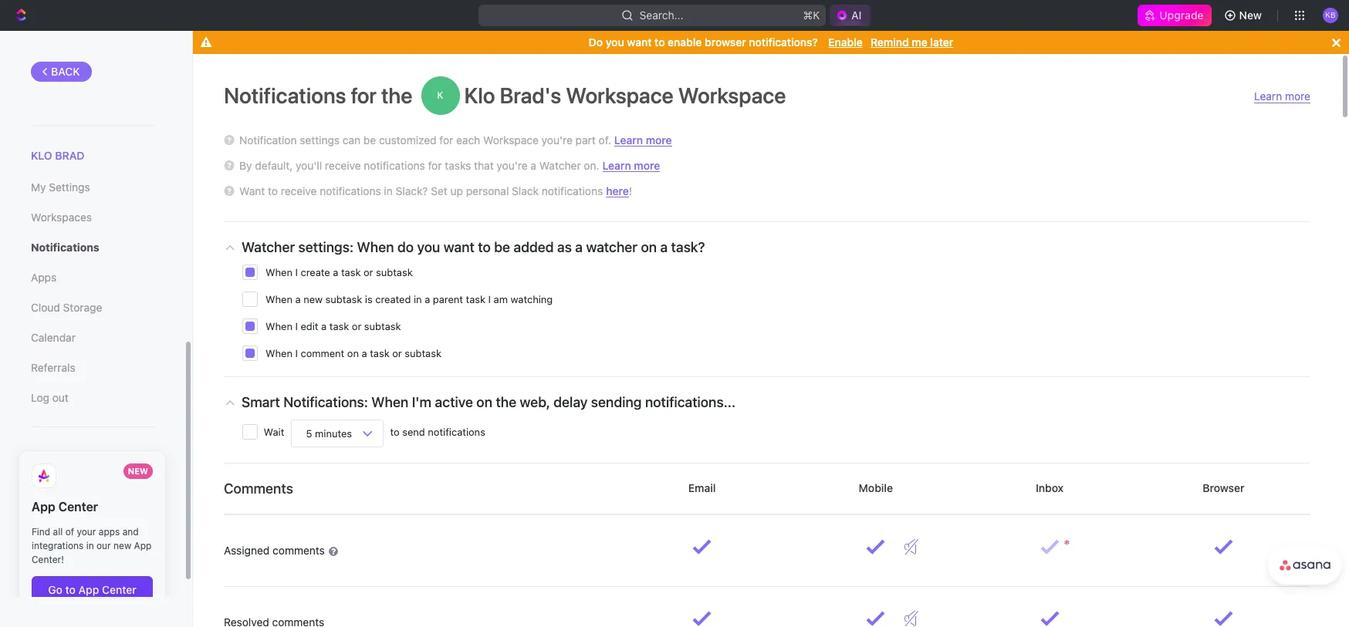 Task type: vqa. For each thing, say whether or not it's contained in the screenshot.
Calendar link
yes



Task type: describe. For each thing, give the bounding box(es) containing it.
when i comment on a task or subtask
[[266, 347, 442, 360]]

remind
[[871, 36, 909, 49]]

notifications:
[[283, 394, 368, 410]]

2 horizontal spatial or
[[392, 347, 402, 360]]

later
[[931, 36, 954, 49]]

out
[[52, 392, 69, 405]]

do
[[397, 239, 414, 255]]

1 horizontal spatial workspace
[[566, 83, 674, 108]]

mobile
[[856, 482, 896, 495]]

when i create a task or subtask
[[266, 266, 413, 279]]

added
[[514, 239, 554, 255]]

go to app center
[[48, 584, 136, 597]]

assigned comments
[[224, 544, 328, 557]]

to left enable
[[655, 36, 665, 49]]

workspaces link
[[31, 205, 154, 231]]

parent
[[433, 293, 463, 306]]

enable
[[668, 36, 702, 49]]

watcher inside "by default, you'll receive notifications for tasks that you're a watcher on. learn more"
[[539, 159, 581, 172]]

a right create
[[333, 266, 338, 279]]

web,
[[520, 394, 550, 410]]

ai button
[[830, 5, 871, 26]]

go to app center button
[[32, 577, 153, 604]]

when for when a new subtask is created in a parent task i am watching
[[266, 293, 293, 306]]

0 vertical spatial you
[[606, 36, 624, 49]]

comment
[[301, 347, 345, 360]]

new button
[[1218, 3, 1272, 28]]

sending
[[591, 394, 642, 410]]

and
[[123, 527, 139, 538]]

when left i'm
[[372, 394, 409, 410]]

notifications for notifications for the
[[224, 83, 346, 108]]

0 horizontal spatial new
[[128, 466, 148, 476]]

by
[[239, 159, 252, 172]]

1 vertical spatial be
[[494, 239, 510, 255]]

a down when i edit a task or subtask
[[362, 347, 367, 360]]

go
[[48, 584, 62, 597]]

subtask left 'is'
[[325, 293, 362, 306]]

to inside button
[[65, 584, 76, 597]]

a left parent
[[425, 293, 430, 306]]

notifications down on.
[[542, 185, 603, 198]]

watcher settings: when do you want to be added as a watcher on a task?
[[242, 239, 705, 255]]

our
[[97, 541, 111, 552]]

when for when i comment on a task or subtask
[[266, 347, 293, 360]]

is
[[365, 293, 373, 306]]

created
[[375, 293, 411, 306]]

of
[[65, 527, 74, 538]]

new inside button
[[1240, 8, 1262, 22]]

klo brad
[[31, 149, 85, 162]]

learn more link for learn
[[603, 159, 660, 172]]

0 vertical spatial on
[[641, 239, 657, 255]]

settings:
[[298, 239, 354, 255]]

my
[[31, 181, 46, 194]]

2 horizontal spatial workspace
[[678, 83, 786, 108]]

a left the task?
[[660, 239, 668, 255]]

in inside find all of your apps and integrations in our new app center!
[[86, 541, 94, 552]]

settings
[[300, 134, 340, 147]]

k
[[437, 90, 444, 101]]

calendar
[[31, 331, 76, 344]]

all
[[53, 527, 63, 538]]

i left am
[[488, 293, 491, 306]]

watcher
[[586, 239, 638, 255]]

learn more
[[1255, 90, 1311, 103]]

to inside "want to receive notifications in slack? set up personal slack notifications here !"
[[268, 185, 278, 198]]

notifications?
[[749, 36, 818, 49]]

task left am
[[466, 293, 486, 306]]

wait
[[261, 426, 287, 439]]

brad's
[[500, 83, 561, 108]]

when for when i create a task or subtask
[[266, 266, 293, 279]]

to send notifications
[[387, 426, 486, 439]]

more inside "by default, you'll receive notifications for tasks that you're a watcher on. learn more"
[[634, 159, 660, 172]]

subtask up created
[[376, 266, 413, 279]]

notifications...
[[645, 394, 736, 410]]

notifications down active
[[428, 426, 486, 439]]

cloud storage
[[31, 301, 102, 314]]

a inside "by default, you'll receive notifications for tasks that you're a watcher on. learn more"
[[531, 159, 536, 172]]

when left do
[[357, 239, 394, 255]]

when i edit a task or subtask
[[266, 320, 401, 333]]

that
[[474, 159, 494, 172]]

task?
[[671, 239, 705, 255]]

a right as
[[575, 239, 583, 255]]

log
[[31, 392, 49, 405]]

part
[[576, 134, 596, 147]]

for for notifications
[[428, 159, 442, 172]]

subtask up i'm
[[405, 347, 442, 360]]

workspaces
[[31, 211, 92, 224]]

referrals
[[31, 361, 75, 375]]

to left send
[[390, 426, 400, 439]]

learn inside "by default, you'll receive notifications for tasks that you're a watcher on. learn more"
[[603, 159, 631, 172]]

task right create
[[341, 266, 361, 279]]

assigned
[[224, 544, 270, 557]]

customized
[[379, 134, 437, 147]]

i for when i create a task or subtask
[[295, 266, 298, 279]]

of.
[[599, 134, 611, 147]]

upgrade
[[1160, 8, 1204, 22]]

you're for a
[[497, 159, 528, 172]]

referrals link
[[31, 355, 154, 382]]

a right edit
[[321, 320, 327, 333]]

i for when i comment on a task or subtask
[[295, 347, 298, 360]]

set
[[431, 185, 448, 198]]

active
[[435, 394, 473, 410]]



Task type: locate. For each thing, give the bounding box(es) containing it.
1 vertical spatial klo
[[31, 149, 52, 162]]

watcher left settings:
[[242, 239, 295, 255]]

5
[[306, 427, 312, 440]]

minutes
[[315, 427, 352, 440]]

0 horizontal spatial app
[[32, 500, 55, 514]]

the left web,
[[496, 394, 517, 410]]

cloud storage link
[[31, 295, 154, 321]]

here link
[[606, 184, 629, 197]]

receive inside "by default, you'll receive notifications for tasks that you're a watcher on. learn more"
[[325, 159, 361, 172]]

klo for klo brad's workspace workspace
[[464, 83, 495, 108]]

1 vertical spatial new
[[128, 466, 148, 476]]

1 horizontal spatial receive
[[325, 159, 361, 172]]

1 horizontal spatial the
[[496, 394, 517, 410]]

workspace up 'of.'
[[566, 83, 674, 108]]

klo for klo brad
[[31, 149, 52, 162]]

kb
[[1326, 10, 1336, 20]]

0 horizontal spatial the
[[381, 83, 413, 108]]

1 horizontal spatial you
[[606, 36, 624, 49]]

or down created
[[392, 347, 402, 360]]

notifications for the
[[224, 83, 417, 108]]

a up edit
[[295, 293, 301, 306]]

i left create
[[295, 266, 298, 279]]

0 horizontal spatial in
[[86, 541, 94, 552]]

in left the slack?
[[384, 185, 393, 198]]

to
[[655, 36, 665, 49], [268, 185, 278, 198], [478, 239, 491, 255], [390, 426, 400, 439], [65, 584, 76, 597]]

1 vertical spatial want
[[444, 239, 475, 255]]

off image
[[905, 540, 919, 555]]

0 vertical spatial the
[[381, 83, 413, 108]]

me
[[912, 36, 928, 49]]

notifications down workspaces
[[31, 241, 99, 254]]

you'll
[[296, 159, 322, 172]]

0 horizontal spatial on
[[347, 347, 359, 360]]

when for when i edit a task or subtask
[[266, 320, 293, 333]]

workspace up that
[[483, 134, 539, 147]]

center
[[58, 500, 98, 514], [102, 584, 136, 597]]

workspace
[[566, 83, 674, 108], [678, 83, 786, 108], [483, 134, 539, 147]]

calendar link
[[31, 325, 154, 351]]

0 vertical spatial for
[[351, 83, 377, 108]]

in right created
[[414, 293, 422, 306]]

when left edit
[[266, 320, 293, 333]]

workspace down browser
[[678, 83, 786, 108]]

integrations
[[32, 541, 84, 552]]

app inside find all of your apps and integrations in our new app center!
[[134, 541, 152, 552]]

1 horizontal spatial new
[[1240, 8, 1262, 22]]

notifications down you'll
[[320, 185, 381, 198]]

apps
[[99, 527, 120, 538]]

0 vertical spatial watcher
[[539, 159, 581, 172]]

0 vertical spatial more
[[1285, 90, 1311, 103]]

create
[[301, 266, 330, 279]]

0 horizontal spatial new
[[114, 541, 131, 552]]

cloud
[[31, 301, 60, 314]]

1 vertical spatial you're
[[497, 159, 528, 172]]

0 vertical spatial be
[[364, 134, 376, 147]]

brad
[[55, 149, 85, 162]]

notifications inside "by default, you'll receive notifications for tasks that you're a watcher on. learn more"
[[364, 159, 425, 172]]

browser
[[1200, 482, 1248, 495]]

0 horizontal spatial want
[[444, 239, 475, 255]]

1 horizontal spatial new
[[304, 293, 323, 306]]

be right can at the left
[[364, 134, 376, 147]]

you're left part
[[542, 134, 573, 147]]

notifications down 'customized'
[[364, 159, 425, 172]]

1 horizontal spatial in
[[384, 185, 393, 198]]

2 vertical spatial learn
[[603, 159, 631, 172]]

i left edit
[[295, 320, 298, 333]]

1 vertical spatial learn
[[614, 133, 643, 146]]

log out
[[31, 392, 69, 405]]

in inside "want to receive notifications in slack? set up personal slack notifications here !"
[[384, 185, 393, 198]]

browser
[[705, 36, 746, 49]]

1 vertical spatial more
[[646, 133, 672, 146]]

up
[[451, 185, 463, 198]]

i
[[295, 266, 298, 279], [488, 293, 491, 306], [295, 320, 298, 333], [295, 347, 298, 360]]

the left the k
[[381, 83, 413, 108]]

on right active
[[477, 394, 493, 410]]

new inside find all of your apps and integrations in our new app center!
[[114, 541, 131, 552]]

1 vertical spatial the
[[496, 394, 517, 410]]

1 horizontal spatial klo
[[464, 83, 495, 108]]

or for edit
[[352, 320, 362, 333]]

i left the 'comment'
[[295, 347, 298, 360]]

0 vertical spatial new
[[1240, 8, 1262, 22]]

you're inside "by default, you'll receive notifications for tasks that you're a watcher on. learn more"
[[497, 159, 528, 172]]

when up when i edit a task or subtask
[[266, 293, 293, 306]]

enable
[[829, 36, 863, 49]]

0 vertical spatial learn
[[1255, 90, 1282, 103]]

app up find
[[32, 500, 55, 514]]

watcher left on.
[[539, 159, 581, 172]]

2 horizontal spatial on
[[641, 239, 657, 255]]

am
[[494, 293, 508, 306]]

for
[[351, 83, 377, 108], [440, 134, 453, 147], [428, 159, 442, 172]]

do
[[589, 36, 603, 49]]

here
[[606, 184, 629, 197]]

notifications link
[[31, 235, 154, 261]]

app down and
[[134, 541, 152, 552]]

on.
[[584, 159, 600, 172]]

to left added
[[478, 239, 491, 255]]

be left added
[[494, 239, 510, 255]]

0 horizontal spatial be
[[364, 134, 376, 147]]

1 vertical spatial center
[[102, 584, 136, 597]]

!
[[629, 185, 632, 198]]

want down search...
[[627, 36, 652, 49]]

on right the 'comment'
[[347, 347, 359, 360]]

5 minutes
[[303, 427, 355, 440]]

0 vertical spatial center
[[58, 500, 98, 514]]

for left the tasks
[[428, 159, 442, 172]]

your
[[77, 527, 96, 538]]

1 horizontal spatial center
[[102, 584, 136, 597]]

app center
[[32, 500, 98, 514]]

you're inside "notification settings can be customized for each workspace you're part of. learn more"
[[542, 134, 573, 147]]

2 vertical spatial on
[[477, 394, 493, 410]]

2 vertical spatial app
[[78, 584, 99, 597]]

off image
[[905, 611, 919, 627]]

want
[[627, 36, 652, 49], [444, 239, 475, 255]]

upgrade link
[[1138, 5, 1212, 26]]

0 horizontal spatial you
[[417, 239, 440, 255]]

0 horizontal spatial klo
[[31, 149, 52, 162]]

default,
[[255, 159, 293, 172]]

0 vertical spatial new
[[304, 293, 323, 306]]

by default, you'll receive notifications for tasks that you're a watcher on. learn more
[[239, 159, 660, 172]]

inbox
[[1033, 482, 1067, 495]]

klo brad's workspace workspace
[[460, 83, 786, 108]]

2 horizontal spatial in
[[414, 293, 422, 306]]

klo right the k
[[464, 83, 495, 108]]

comments
[[273, 544, 325, 557]]

log out link
[[31, 385, 154, 412]]

learn inside "notification settings can be customized for each workspace you're part of. learn more"
[[614, 133, 643, 146]]

new up and
[[128, 466, 148, 476]]

back link
[[31, 62, 92, 82]]

0 vertical spatial klo
[[464, 83, 495, 108]]

or up 'is'
[[364, 266, 373, 279]]

0 vertical spatial want
[[627, 36, 652, 49]]

0 horizontal spatial you're
[[497, 159, 528, 172]]

slack?
[[396, 185, 428, 198]]

learn more link for more
[[614, 133, 672, 146]]

0 horizontal spatial workspace
[[483, 134, 539, 147]]

search...
[[639, 8, 683, 22]]

for inside "by default, you'll receive notifications for tasks that you're a watcher on. learn more"
[[428, 159, 442, 172]]

for for customized
[[440, 134, 453, 147]]

0 horizontal spatial notifications
[[31, 241, 99, 254]]

to right go
[[65, 584, 76, 597]]

1 vertical spatial for
[[440, 134, 453, 147]]

when
[[357, 239, 394, 255], [266, 266, 293, 279], [266, 293, 293, 306], [266, 320, 293, 333], [266, 347, 293, 360], [372, 394, 409, 410]]

or for create
[[364, 266, 373, 279]]

notifications
[[364, 159, 425, 172], [320, 185, 381, 198], [542, 185, 603, 198], [428, 426, 486, 439]]

when left create
[[266, 266, 293, 279]]

1 vertical spatial receive
[[281, 185, 317, 198]]

new down and
[[114, 541, 131, 552]]

apps link
[[31, 265, 154, 291]]

storage
[[63, 301, 102, 314]]

0 horizontal spatial watcher
[[242, 239, 295, 255]]

1 vertical spatial on
[[347, 347, 359, 360]]

be
[[364, 134, 376, 147], [494, 239, 510, 255]]

1 vertical spatial app
[[134, 541, 152, 552]]

each
[[456, 134, 480, 147]]

1 vertical spatial or
[[352, 320, 362, 333]]

when a new subtask is created in a parent task i am watching
[[266, 293, 553, 306]]

1 horizontal spatial app
[[78, 584, 99, 597]]

for left each
[[440, 134, 453, 147]]

ai
[[851, 8, 862, 22]]

0 vertical spatial you're
[[542, 134, 573, 147]]

1 horizontal spatial notifications
[[224, 83, 346, 108]]

for inside "notification settings can be customized for each workspace you're part of. learn more"
[[440, 134, 453, 147]]

subtask down created
[[364, 320, 401, 333]]

to right want
[[268, 185, 278, 198]]

i'm
[[412, 394, 432, 410]]

send
[[402, 426, 425, 439]]

klo left brad
[[31, 149, 52, 162]]

1 vertical spatial you
[[417, 239, 440, 255]]

you're
[[542, 134, 573, 147], [497, 159, 528, 172]]

2 vertical spatial more
[[634, 159, 660, 172]]

subtask
[[376, 266, 413, 279], [325, 293, 362, 306], [364, 320, 401, 333], [405, 347, 442, 360]]

a up the 'slack'
[[531, 159, 536, 172]]

app right go
[[78, 584, 99, 597]]

1 horizontal spatial or
[[364, 266, 373, 279]]

edit
[[301, 320, 318, 333]]

0 vertical spatial receive
[[325, 159, 361, 172]]

0 vertical spatial app
[[32, 500, 55, 514]]

as
[[557, 239, 572, 255]]

notification settings can be customized for each workspace you're part of. learn more
[[239, 133, 672, 147]]

2 vertical spatial for
[[428, 159, 442, 172]]

2 vertical spatial in
[[86, 541, 94, 552]]

or
[[364, 266, 373, 279], [352, 320, 362, 333], [392, 347, 402, 360]]

task right edit
[[329, 320, 349, 333]]

0 horizontal spatial center
[[58, 500, 98, 514]]

smart
[[242, 394, 280, 410]]

workspace inside "notification settings can be customized for each workspace you're part of. learn more"
[[483, 134, 539, 147]]

1 vertical spatial notifications
[[31, 241, 99, 254]]

notifications for notifications
[[31, 241, 99, 254]]

in left our on the bottom left of the page
[[86, 541, 94, 552]]

find all of your apps and integrations in our new app center!
[[32, 527, 152, 566]]

my settings
[[31, 181, 90, 194]]

task
[[341, 266, 361, 279], [466, 293, 486, 306], [329, 320, 349, 333], [370, 347, 390, 360]]

center up your
[[58, 500, 98, 514]]

0 vertical spatial learn more link
[[1255, 90, 1311, 103]]

you're for part
[[542, 134, 573, 147]]

you're right that
[[497, 159, 528, 172]]

do you want to enable browser notifications? enable remind me later
[[589, 36, 954, 49]]

comments
[[224, 481, 293, 497]]

notifications up notification
[[224, 83, 346, 108]]

kb button
[[1319, 3, 1343, 28]]

0 horizontal spatial or
[[352, 320, 362, 333]]

for up can at the left
[[351, 83, 377, 108]]

want
[[239, 185, 265, 198]]

center inside button
[[102, 584, 136, 597]]

1 vertical spatial learn more link
[[614, 133, 672, 146]]

tasks
[[445, 159, 471, 172]]

be inside "notification settings can be customized for each workspace you're part of. learn more"
[[364, 134, 376, 147]]

center down our on the bottom left of the page
[[102, 584, 136, 597]]

task down when i edit a task or subtask
[[370, 347, 390, 360]]

can
[[343, 134, 361, 147]]

1 vertical spatial watcher
[[242, 239, 295, 255]]

in
[[384, 185, 393, 198], [414, 293, 422, 306], [86, 541, 94, 552]]

watching
[[511, 293, 553, 306]]

i for when i edit a task or subtask
[[295, 320, 298, 333]]

want right do
[[444, 239, 475, 255]]

or up when i comment on a task or subtask
[[352, 320, 362, 333]]

new right upgrade
[[1240, 8, 1262, 22]]

when left the 'comment'
[[266, 347, 293, 360]]

receive down you'll
[[281, 185, 317, 198]]

on right watcher
[[641, 239, 657, 255]]

1 horizontal spatial on
[[477, 394, 493, 410]]

0 horizontal spatial receive
[[281, 185, 317, 198]]

1 vertical spatial new
[[114, 541, 131, 552]]

new down create
[[304, 293, 323, 306]]

1 horizontal spatial be
[[494, 239, 510, 255]]

2 horizontal spatial app
[[134, 541, 152, 552]]

1 horizontal spatial want
[[627, 36, 652, 49]]

personal
[[466, 185, 509, 198]]

0 vertical spatial or
[[364, 266, 373, 279]]

2 vertical spatial learn more link
[[603, 159, 660, 172]]

1 horizontal spatial you're
[[542, 134, 573, 147]]

more
[[1285, 90, 1311, 103], [646, 133, 672, 146], [634, 159, 660, 172]]

0 vertical spatial notifications
[[224, 83, 346, 108]]

back
[[51, 65, 80, 78]]

center!
[[32, 554, 64, 566]]

0 vertical spatial in
[[384, 185, 393, 198]]

more inside "notification settings can be customized for each workspace you're part of. learn more"
[[646, 133, 672, 146]]

1 horizontal spatial watcher
[[539, 159, 581, 172]]

1 vertical spatial in
[[414, 293, 422, 306]]

receive down can at the left
[[325, 159, 361, 172]]

2 vertical spatial or
[[392, 347, 402, 360]]

app inside button
[[78, 584, 99, 597]]

receive inside "want to receive notifications in slack? set up personal slack notifications here !"
[[281, 185, 317, 198]]

my settings link
[[31, 175, 154, 201]]



